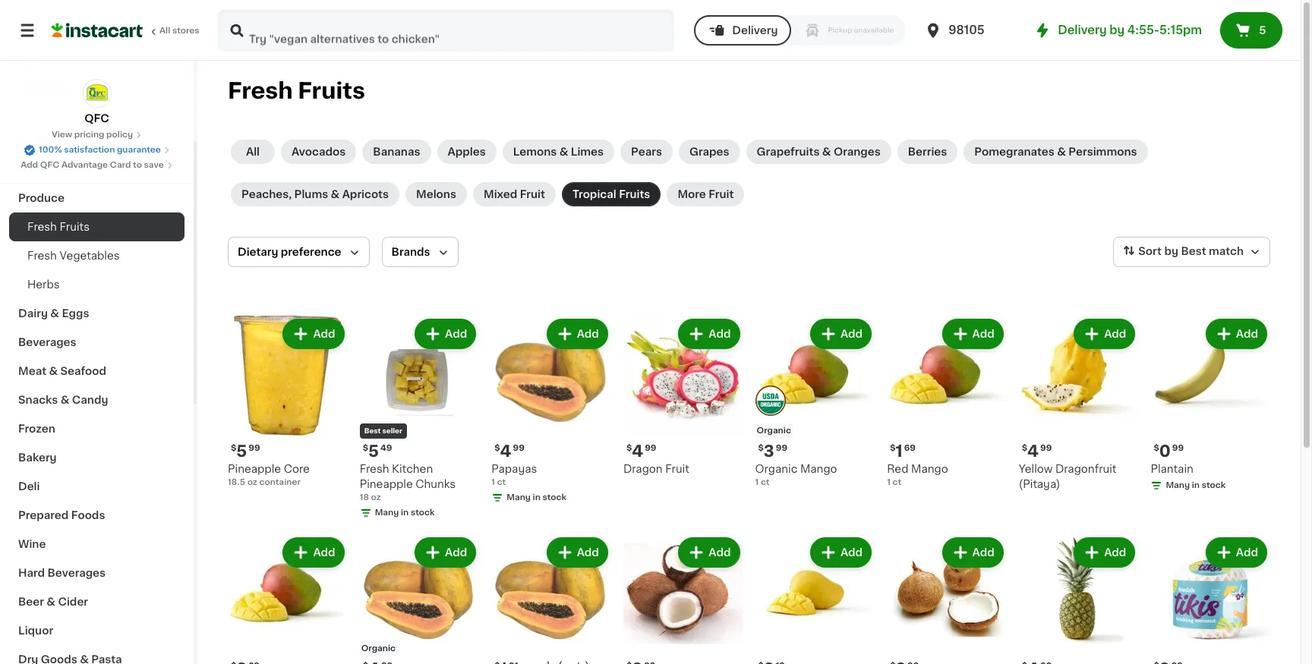 Task type: describe. For each thing, give the bounding box(es) containing it.
$ for organic mango
[[759, 444, 764, 453]]

99 for papayas
[[513, 444, 525, 453]]

1 inside red mango 1 ct
[[887, 478, 891, 487]]

red
[[887, 464, 909, 475]]

produce link
[[9, 184, 185, 213]]

oz inside fresh kitchen pineapple chunks 18 oz
[[371, 494, 381, 502]]

fresh up "herbs"
[[27, 251, 57, 261]]

ct for 3
[[761, 478, 770, 487]]

kitchen
[[392, 464, 433, 475]]

in for 5
[[401, 509, 409, 517]]

beer & cider link
[[9, 588, 185, 617]]

advantage
[[62, 161, 108, 169]]

Search field
[[219, 11, 673, 50]]

lists
[[43, 81, 69, 92]]

98105
[[949, 24, 985, 36]]

99 for organic mango
[[776, 444, 788, 453]]

dietary
[[238, 247, 278, 258]]

beverages link
[[9, 328, 185, 357]]

qfc link
[[82, 79, 111, 126]]

4 for yellow dragonfruit (pitaya)
[[1028, 443, 1039, 459]]

fresh kitchen pineapple chunks 18 oz
[[360, 464, 456, 502]]

sort by
[[1139, 246, 1179, 257]]

2 horizontal spatial many
[[1166, 481, 1191, 490]]

mixed fruit
[[484, 189, 545, 200]]

pineapple inside fresh kitchen pineapple chunks 18 oz
[[360, 479, 413, 490]]

policy
[[106, 131, 133, 139]]

bakery link
[[9, 444, 185, 473]]

thanksgiving link
[[9, 155, 185, 184]]

wine link
[[9, 530, 185, 559]]

stock for 4
[[543, 494, 567, 502]]

plantain
[[1151, 464, 1194, 475]]

service type group
[[695, 15, 907, 46]]

satisfaction
[[64, 146, 115, 154]]

instacart logo image
[[52, 21, 143, 40]]

organic inside organic mango 1 ct
[[756, 464, 798, 475]]

lemons & limes link
[[503, 140, 615, 164]]

18
[[360, 494, 369, 502]]

1 horizontal spatial qfc
[[85, 113, 109, 124]]

fresh up all link
[[228, 80, 293, 102]]

beverages inside beverages link
[[18, 337, 76, 348]]

avocados
[[292, 147, 346, 157]]

add qfc advantage card to save
[[21, 161, 164, 169]]

persimmons
[[1069, 147, 1138, 157]]

& for candy
[[61, 395, 69, 406]]

view
[[52, 131, 72, 139]]

& for cider
[[47, 597, 55, 608]]

view pricing policy link
[[52, 129, 142, 141]]

$ for plantain
[[1154, 444, 1160, 453]]

2 horizontal spatial in
[[1193, 481, 1200, 490]]

4 for dragon fruit
[[632, 443, 644, 459]]

lemons & limes
[[513, 147, 604, 157]]

melons
[[416, 189, 457, 200]]

5 for fresh kitchen pineapple chunks
[[368, 443, 379, 459]]

& for oranges
[[823, 147, 832, 157]]

4 for papayas
[[500, 443, 512, 459]]

cider
[[58, 597, 88, 608]]

mango for 3
[[801, 464, 838, 475]]

frozen link
[[9, 415, 185, 444]]

hard
[[18, 568, 45, 579]]

it
[[67, 51, 74, 62]]

& for eggs
[[50, 308, 59, 319]]

vegetables
[[60, 251, 120, 261]]

$ 1 69
[[890, 443, 916, 459]]

snacks & candy
[[18, 395, 108, 406]]

1 vertical spatial fresh fruits
[[27, 222, 90, 232]]

49
[[381, 444, 392, 453]]

meat
[[18, 366, 46, 377]]

& inside peaches, plums & apricots 'link'
[[331, 189, 340, 200]]

by for sort
[[1165, 246, 1179, 257]]

all for all
[[246, 147, 260, 157]]

99 for dragon fruit
[[645, 444, 657, 453]]

organic mango 1 ct
[[756, 464, 838, 487]]

yellow dragonfruit (pitaya)
[[1019, 464, 1117, 490]]

bananas
[[373, 147, 421, 157]]

pineapple core 18.5 oz container
[[228, 464, 310, 487]]

dietary preference
[[238, 247, 342, 258]]

$ 5 99
[[231, 443, 260, 459]]

buy it again link
[[9, 41, 185, 71]]

mixed fruit link
[[473, 182, 556, 207]]

prepared foods
[[18, 511, 105, 521]]

0 vertical spatial organic
[[757, 427, 792, 435]]

hard beverages
[[18, 568, 106, 579]]

prepared
[[18, 511, 69, 521]]

meat & seafood link
[[9, 357, 185, 386]]

core
[[284, 464, 310, 475]]

1 left the 69
[[896, 443, 903, 459]]

chunks
[[416, 479, 456, 490]]

lemons
[[513, 147, 557, 157]]

snacks
[[18, 395, 58, 406]]

many for 4
[[507, 494, 531, 502]]

delivery by 4:55-5:15pm link
[[1034, 21, 1203, 40]]

99 for pineapple core
[[249, 444, 260, 453]]

4:55-
[[1128, 24, 1160, 36]]

red mango 1 ct
[[887, 464, 949, 487]]

peaches, plums & apricots link
[[231, 182, 400, 207]]

more
[[678, 189, 706, 200]]

dietary preference button
[[228, 237, 370, 267]]

candy
[[72, 395, 108, 406]]

peaches, plums & apricots
[[242, 189, 389, 200]]

dairy
[[18, 308, 48, 319]]

1 horizontal spatial fresh fruits
[[228, 80, 365, 102]]

bananas link
[[363, 140, 431, 164]]

1 inside 'papayas 1 ct'
[[492, 478, 495, 487]]

beer
[[18, 597, 44, 608]]

fruit for dragon fruit
[[666, 464, 690, 475]]

thanksgiving
[[18, 164, 91, 175]]

fresh inside fresh kitchen pineapple chunks 18 oz
[[360, 464, 389, 475]]

liquor link
[[9, 617, 185, 646]]

ct inside 'papayas 1 ct'
[[497, 478, 506, 487]]

hard beverages link
[[9, 559, 185, 588]]

beverages inside hard beverages link
[[47, 568, 106, 579]]

melons link
[[406, 182, 467, 207]]

& for limes
[[560, 147, 569, 157]]

avocados link
[[281, 140, 357, 164]]

many for 5
[[375, 509, 399, 517]]

99 for yellow dragonfruit (pitaya)
[[1041, 444, 1052, 453]]

$1.01 each (estimated) element
[[492, 660, 611, 665]]

delivery for delivery by 4:55-5:15pm
[[1058, 24, 1107, 36]]

18.5
[[228, 478, 245, 487]]

fruits inside tropical fruits link
[[619, 189, 651, 200]]

product group containing 3
[[756, 316, 875, 489]]

fruit for mixed fruit
[[520, 189, 545, 200]]

fresh fruits link
[[9, 213, 185, 242]]

all link
[[231, 140, 275, 164]]

recipes
[[18, 135, 63, 146]]



Task type: locate. For each thing, give the bounding box(es) containing it.
product group
[[228, 316, 348, 489], [360, 316, 480, 522], [492, 316, 611, 507], [624, 316, 743, 477], [756, 316, 875, 489], [887, 316, 1007, 489], [1019, 316, 1139, 492], [1151, 316, 1271, 495], [228, 535, 348, 665], [360, 535, 480, 665], [492, 535, 611, 665], [624, 535, 743, 665], [756, 535, 875, 665], [887, 535, 1007, 665], [1019, 535, 1139, 665], [1151, 535, 1271, 665]]

0 horizontal spatial all
[[160, 27, 170, 35]]

0 horizontal spatial in
[[401, 509, 409, 517]]

0 horizontal spatial many
[[375, 509, 399, 517]]

deli
[[18, 482, 40, 492]]

best left seller
[[364, 427, 381, 434]]

$ 4 99 up dragon
[[627, 443, 657, 459]]

4 $ from the left
[[627, 444, 632, 453]]

dairy & eggs link
[[9, 299, 185, 328]]

2 ct from the left
[[761, 478, 770, 487]]

0 vertical spatial many in stock
[[1166, 481, 1226, 490]]

bakery
[[18, 453, 57, 463]]

fresh fruits up fresh vegetables
[[27, 222, 90, 232]]

7 $ from the left
[[1022, 444, 1028, 453]]

1 horizontal spatial oz
[[371, 494, 381, 502]]

all for all stores
[[160, 27, 170, 35]]

fruit right dragon
[[666, 464, 690, 475]]

many in stock down 'papayas 1 ct'
[[507, 494, 567, 502]]

99 for plantain
[[1173, 444, 1184, 453]]

99 inside "$ 3 99"
[[776, 444, 788, 453]]

$ 4 99 for papayas
[[495, 443, 525, 459]]

2 vertical spatial organic
[[361, 645, 396, 654]]

recipes link
[[9, 126, 185, 155]]

all stores
[[160, 27, 200, 35]]

0 vertical spatial best
[[1182, 246, 1207, 257]]

0 horizontal spatial mango
[[801, 464, 838, 475]]

pomegranates & persimmons link
[[964, 140, 1148, 164]]

$ 4 99 for yellow dragonfruit (pitaya)
[[1022, 443, 1052, 459]]

0 horizontal spatial pineapple
[[228, 464, 281, 475]]

tropical
[[573, 189, 617, 200]]

1 99 from the left
[[249, 444, 260, 453]]

apples link
[[437, 140, 497, 164]]

mango inside organic mango 1 ct
[[801, 464, 838, 475]]

best seller
[[364, 427, 403, 434]]

$ up plantain
[[1154, 444, 1160, 453]]

2 vertical spatial fruits
[[60, 222, 90, 232]]

wine
[[18, 539, 46, 550]]

2 horizontal spatial fruits
[[619, 189, 651, 200]]

1 4 from the left
[[500, 443, 512, 459]]

all
[[160, 27, 170, 35], [246, 147, 260, 157]]

qfc
[[85, 113, 109, 124], [40, 161, 59, 169]]

1 vertical spatial by
[[1165, 246, 1179, 257]]

in for 4
[[533, 494, 541, 502]]

5 99 from the left
[[1041, 444, 1052, 453]]

best match
[[1182, 246, 1244, 257]]

pricing
[[74, 131, 104, 139]]

0 vertical spatial fruits
[[298, 80, 365, 102]]

None search field
[[217, 9, 675, 52]]

delivery
[[1058, 24, 1107, 36], [733, 25, 778, 36]]

fresh fruits
[[228, 80, 365, 102], [27, 222, 90, 232]]

eggs
[[62, 308, 89, 319]]

berries link
[[898, 140, 958, 164]]

4 up yellow
[[1028, 443, 1039, 459]]

ct inside red mango 1 ct
[[893, 478, 902, 487]]

2 horizontal spatial ct
[[893, 478, 902, 487]]

by for delivery
[[1110, 24, 1125, 36]]

5 $ from the left
[[759, 444, 764, 453]]

preference
[[281, 247, 342, 258]]

grapefruits & oranges
[[757, 147, 881, 157]]

1 horizontal spatial mango
[[912, 464, 949, 475]]

add qfc advantage card to save link
[[21, 160, 173, 172]]

5 for pineapple core
[[237, 443, 247, 459]]

stores
[[172, 27, 200, 35]]

0 horizontal spatial best
[[364, 427, 381, 434]]

& left oranges
[[823, 147, 832, 157]]

item badge image
[[756, 386, 786, 417]]

2 horizontal spatial many in stock
[[1166, 481, 1226, 490]]

best
[[1182, 246, 1207, 257], [364, 427, 381, 434]]

snacks & candy link
[[9, 386, 185, 415]]

many in stock for 4
[[507, 494, 567, 502]]

0 horizontal spatial ct
[[497, 478, 506, 487]]

ct inside organic mango 1 ct
[[761, 478, 770, 487]]

4 up dragon
[[632, 443, 644, 459]]

1 horizontal spatial pineapple
[[360, 479, 413, 490]]

best left match
[[1182, 246, 1207, 257]]

99 up the pineapple core 18.5 oz container
[[249, 444, 260, 453]]

$ 3 99
[[759, 443, 788, 459]]

1 down 'papayas'
[[492, 478, 495, 487]]

grapefruits & oranges link
[[747, 140, 892, 164]]

oz right the 18
[[371, 494, 381, 502]]

all left 'stores'
[[160, 27, 170, 35]]

$ for papayas
[[495, 444, 500, 453]]

1 vertical spatial many
[[507, 494, 531, 502]]

fruits inside fresh fruits link
[[60, 222, 90, 232]]

prepared foods link
[[9, 501, 185, 530]]

1 vertical spatial best
[[364, 427, 381, 434]]

$ up 'papayas'
[[495, 444, 500, 453]]

pomegranates & persimmons
[[975, 147, 1138, 157]]

1 horizontal spatial delivery
[[1058, 24, 1107, 36]]

0 horizontal spatial oz
[[247, 478, 257, 487]]

5 inside button
[[1260, 25, 1267, 36]]

stock inside product group
[[1202, 481, 1226, 490]]

1 horizontal spatial by
[[1165, 246, 1179, 257]]

3 $ 4 99 from the left
[[1022, 443, 1052, 459]]

0 horizontal spatial qfc
[[40, 161, 59, 169]]

5 button
[[1221, 12, 1283, 49]]

2 horizontal spatial fruit
[[709, 189, 734, 200]]

0 vertical spatial all
[[160, 27, 170, 35]]

1 vertical spatial oz
[[371, 494, 381, 502]]

papayas 1 ct
[[492, 464, 537, 487]]

delivery inside delivery button
[[733, 25, 778, 36]]

delivery for delivery
[[733, 25, 778, 36]]

1 horizontal spatial all
[[246, 147, 260, 157]]

match
[[1209, 246, 1244, 257]]

best for best match
[[1182, 246, 1207, 257]]

ct down 3
[[761, 478, 770, 487]]

&
[[560, 147, 569, 157], [823, 147, 832, 157], [1058, 147, 1067, 157], [331, 189, 340, 200], [50, 308, 59, 319], [49, 366, 58, 377], [61, 395, 69, 406], [47, 597, 55, 608]]

& right 'plums'
[[331, 189, 340, 200]]

1 vertical spatial beverages
[[47, 568, 106, 579]]

& inside lemons & limes link
[[560, 147, 569, 157]]

by right sort
[[1165, 246, 1179, 257]]

0
[[1160, 443, 1171, 459]]

& right meat
[[49, 366, 58, 377]]

all inside "all stores" link
[[160, 27, 170, 35]]

save
[[144, 161, 164, 169]]

$ inside $ 1 69
[[890, 444, 896, 453]]

by left 4:55-
[[1110, 24, 1125, 36]]

& inside grapefruits & oranges link
[[823, 147, 832, 157]]

all stores link
[[52, 9, 201, 52]]

container
[[259, 478, 301, 487]]

mango
[[801, 464, 838, 475], [912, 464, 949, 475]]

1 down "$ 3 99"
[[756, 478, 759, 487]]

delivery by 4:55-5:15pm
[[1058, 24, 1203, 36]]

buy
[[43, 51, 64, 62]]

best for best seller
[[364, 427, 381, 434]]

1 horizontal spatial 5
[[368, 443, 379, 459]]

fresh fruits up avocados
[[228, 80, 365, 102]]

(pitaya)
[[1019, 479, 1061, 490]]

0 vertical spatial beverages
[[18, 337, 76, 348]]

2 vertical spatial stock
[[411, 509, 435, 517]]

& left persimmons
[[1058, 147, 1067, 157]]

2 vertical spatial many
[[375, 509, 399, 517]]

$ for dragon fruit
[[627, 444, 632, 453]]

fruits right tropical
[[619, 189, 651, 200]]

oranges
[[834, 147, 881, 157]]

5:15pm
[[1160, 24, 1203, 36]]

pineapple inside the pineapple core 18.5 oz container
[[228, 464, 281, 475]]

99 inside $ 0 99
[[1173, 444, 1184, 453]]

1 $ 4 99 from the left
[[495, 443, 525, 459]]

1 horizontal spatial fruit
[[666, 464, 690, 475]]

many in stock down plantain
[[1166, 481, 1226, 490]]

$ for yellow dragonfruit (pitaya)
[[1022, 444, 1028, 453]]

$ inside "$ 3 99"
[[759, 444, 764, 453]]

grapes link
[[679, 140, 740, 164]]

2 99 from the left
[[513, 444, 525, 453]]

fruit right more
[[709, 189, 734, 200]]

1 vertical spatial fruits
[[619, 189, 651, 200]]

$ up organic mango 1 ct
[[759, 444, 764, 453]]

& for persimmons
[[1058, 147, 1067, 157]]

grapes
[[690, 147, 730, 157]]

fresh down $ 5 49
[[360, 464, 389, 475]]

fruit for more fruit
[[709, 189, 734, 200]]

6 99 from the left
[[1173, 444, 1184, 453]]

99 right 3
[[776, 444, 788, 453]]

$ 0 99
[[1154, 443, 1184, 459]]

0 horizontal spatial fruits
[[60, 222, 90, 232]]

pineapple down $ 5 99
[[228, 464, 281, 475]]

2 horizontal spatial $ 4 99
[[1022, 443, 1052, 459]]

3 4 from the left
[[1028, 443, 1039, 459]]

limes
[[571, 147, 604, 157]]

$ up yellow
[[1022, 444, 1028, 453]]

$ for fresh kitchen pineapple chunks
[[363, 444, 368, 453]]

1 horizontal spatial fruits
[[298, 80, 365, 102]]

product group containing 1
[[887, 316, 1007, 489]]

0 vertical spatial in
[[1193, 481, 1200, 490]]

peaches,
[[242, 189, 292, 200]]

8 $ from the left
[[1154, 444, 1160, 453]]

qfc down 100%
[[40, 161, 59, 169]]

3 $ from the left
[[495, 444, 500, 453]]

liquor
[[18, 626, 53, 637]]

$ 4 99 up yellow
[[1022, 443, 1052, 459]]

& left the candy at the left bottom of the page
[[61, 395, 69, 406]]

many down plantain
[[1166, 481, 1191, 490]]

brands button
[[382, 237, 459, 267]]

1 vertical spatial qfc
[[40, 161, 59, 169]]

$ up 18.5
[[231, 444, 237, 453]]

mango inside red mango 1 ct
[[912, 464, 949, 475]]

& inside the snacks & candy link
[[61, 395, 69, 406]]

99 up 'papayas'
[[513, 444, 525, 453]]

dairy & eggs
[[18, 308, 89, 319]]

tropical fruits
[[573, 189, 651, 200]]

0 vertical spatial pineapple
[[228, 464, 281, 475]]

beverages up cider
[[47, 568, 106, 579]]

0 vertical spatial qfc
[[85, 113, 109, 124]]

dragon
[[624, 464, 663, 475]]

card
[[110, 161, 131, 169]]

deli link
[[9, 473, 185, 501]]

& left limes
[[560, 147, 569, 157]]

oz right 18.5
[[247, 478, 257, 487]]

beverages down 'dairy & eggs' in the top of the page
[[18, 337, 76, 348]]

99 up dragon fruit
[[645, 444, 657, 453]]

mixed
[[484, 189, 518, 200]]

1 horizontal spatial 4
[[632, 443, 644, 459]]

many in stock down fresh kitchen pineapple chunks 18 oz
[[375, 509, 435, 517]]

2 $ from the left
[[363, 444, 368, 453]]

1 horizontal spatial $ 4 99
[[627, 443, 657, 459]]

2 vertical spatial many in stock
[[375, 509, 435, 517]]

2 horizontal spatial 5
[[1260, 25, 1267, 36]]

all up peaches,
[[246, 147, 260, 157]]

all inside all link
[[246, 147, 260, 157]]

0 horizontal spatial fruit
[[520, 189, 545, 200]]

best inside best match sort by "field"
[[1182, 246, 1207, 257]]

$ inside $ 5 99
[[231, 444, 237, 453]]

meat & seafood
[[18, 366, 106, 377]]

1 inside organic mango 1 ct
[[756, 478, 759, 487]]

produce
[[18, 193, 65, 204]]

0 horizontal spatial 4
[[500, 443, 512, 459]]

$ for pineapple core
[[231, 444, 237, 453]]

& inside beer & cider 'link'
[[47, 597, 55, 608]]

dragonfruit
[[1056, 464, 1117, 475]]

6 $ from the left
[[890, 444, 896, 453]]

many down fresh kitchen pineapple chunks 18 oz
[[375, 509, 399, 517]]

0 horizontal spatial 5
[[237, 443, 247, 459]]

again
[[77, 51, 107, 62]]

& right beer
[[47, 597, 55, 608]]

0 vertical spatial by
[[1110, 24, 1125, 36]]

$ inside $ 5 49
[[363, 444, 368, 453]]

pineapple up the 18
[[360, 479, 413, 490]]

2 4 from the left
[[632, 443, 644, 459]]

2 $ 4 99 from the left
[[627, 443, 657, 459]]

fruits up avocados
[[298, 80, 365, 102]]

in down 'papayas 1 ct'
[[533, 494, 541, 502]]

2 horizontal spatial 4
[[1028, 443, 1039, 459]]

ct down 'papayas'
[[497, 478, 506, 487]]

product group containing 0
[[1151, 316, 1271, 495]]

qfc up view pricing policy link
[[85, 113, 109, 124]]

fruits up fresh vegetables
[[60, 222, 90, 232]]

fruit right mixed
[[520, 189, 545, 200]]

foods
[[71, 511, 105, 521]]

& inside dairy & eggs link
[[50, 308, 59, 319]]

1 down red
[[887, 478, 891, 487]]

0 vertical spatial stock
[[1202, 481, 1226, 490]]

pineapple
[[228, 464, 281, 475], [360, 479, 413, 490]]

brands
[[392, 247, 430, 258]]

seafood
[[60, 366, 106, 377]]

apples
[[448, 147, 486, 157]]

& left eggs
[[50, 308, 59, 319]]

0 vertical spatial many
[[1166, 481, 1191, 490]]

99 up yellow
[[1041, 444, 1052, 453]]

1 horizontal spatial many in stock
[[507, 494, 567, 502]]

1 horizontal spatial ct
[[761, 478, 770, 487]]

98105 button
[[925, 9, 1016, 52]]

by inside "field"
[[1165, 246, 1179, 257]]

1 mango from the left
[[801, 464, 838, 475]]

$ 5 49
[[363, 443, 392, 459]]

Best match Sort by field
[[1114, 237, 1271, 267]]

organic inside button
[[361, 645, 396, 654]]

ct for 1
[[893, 478, 902, 487]]

oz inside the pineapple core 18.5 oz container
[[247, 478, 257, 487]]

$ 4 99 for dragon fruit
[[627, 443, 657, 459]]

in down plantain
[[1193, 481, 1200, 490]]

to
[[133, 161, 142, 169]]

1 vertical spatial organic
[[756, 464, 798, 475]]

0 horizontal spatial delivery
[[733, 25, 778, 36]]

1 vertical spatial in
[[533, 494, 541, 502]]

0 horizontal spatial $ 4 99
[[495, 443, 525, 459]]

& inside pomegranates & persimmons link
[[1058, 147, 1067, 157]]

ct down red
[[893, 478, 902, 487]]

1 horizontal spatial best
[[1182, 246, 1207, 257]]

0 horizontal spatial many in stock
[[375, 509, 435, 517]]

many down 'papayas 1 ct'
[[507, 494, 531, 502]]

more fruit
[[678, 189, 734, 200]]

delivery button
[[695, 15, 792, 46]]

0 vertical spatial oz
[[247, 478, 257, 487]]

qfc logo image
[[82, 79, 111, 108]]

delivery inside delivery by 4:55-5:15pm link
[[1058, 24, 1107, 36]]

4 up 'papayas'
[[500, 443, 512, 459]]

1 horizontal spatial in
[[533, 494, 541, 502]]

1 vertical spatial pineapple
[[360, 479, 413, 490]]

fresh down produce on the left top of the page
[[27, 222, 57, 232]]

99 inside $ 5 99
[[249, 444, 260, 453]]

herbs
[[27, 280, 60, 290]]

mango for 1
[[912, 464, 949, 475]]

many in stock for 5
[[375, 509, 435, 517]]

& inside meat & seafood link
[[49, 366, 58, 377]]

$ for red mango
[[890, 444, 896, 453]]

$ left "49"
[[363, 444, 368, 453]]

2 vertical spatial in
[[401, 509, 409, 517]]

stock for 5
[[411, 509, 435, 517]]

1 ct from the left
[[497, 478, 506, 487]]

4 99 from the left
[[776, 444, 788, 453]]

in down fresh kitchen pineapple chunks 18 oz
[[401, 509, 409, 517]]

1 horizontal spatial stock
[[543, 494, 567, 502]]

1 $ from the left
[[231, 444, 237, 453]]

pears
[[631, 147, 663, 157]]

$ inside $ 0 99
[[1154, 444, 1160, 453]]

3 ct from the left
[[893, 478, 902, 487]]

2 horizontal spatial stock
[[1202, 481, 1226, 490]]

0 horizontal spatial fresh fruits
[[27, 222, 90, 232]]

$ left the 69
[[890, 444, 896, 453]]

0 vertical spatial fresh fruits
[[228, 80, 365, 102]]

2 mango from the left
[[912, 464, 949, 475]]

more fruit link
[[667, 182, 745, 207]]

3 99 from the left
[[645, 444, 657, 453]]

1 horizontal spatial many
[[507, 494, 531, 502]]

guarantee
[[117, 146, 161, 154]]

1 vertical spatial stock
[[543, 494, 567, 502]]

0 horizontal spatial stock
[[411, 509, 435, 517]]

1 vertical spatial all
[[246, 147, 260, 157]]

by
[[1110, 24, 1125, 36], [1165, 246, 1179, 257]]

99 right '0'
[[1173, 444, 1184, 453]]

1 vertical spatial many in stock
[[507, 494, 567, 502]]

0 horizontal spatial by
[[1110, 24, 1125, 36]]

$ 4 99 up 'papayas'
[[495, 443, 525, 459]]

$ up dragon
[[627, 444, 632, 453]]

& for seafood
[[49, 366, 58, 377]]



Task type: vqa. For each thing, say whether or not it's contained in the screenshot.
cinnamon
no



